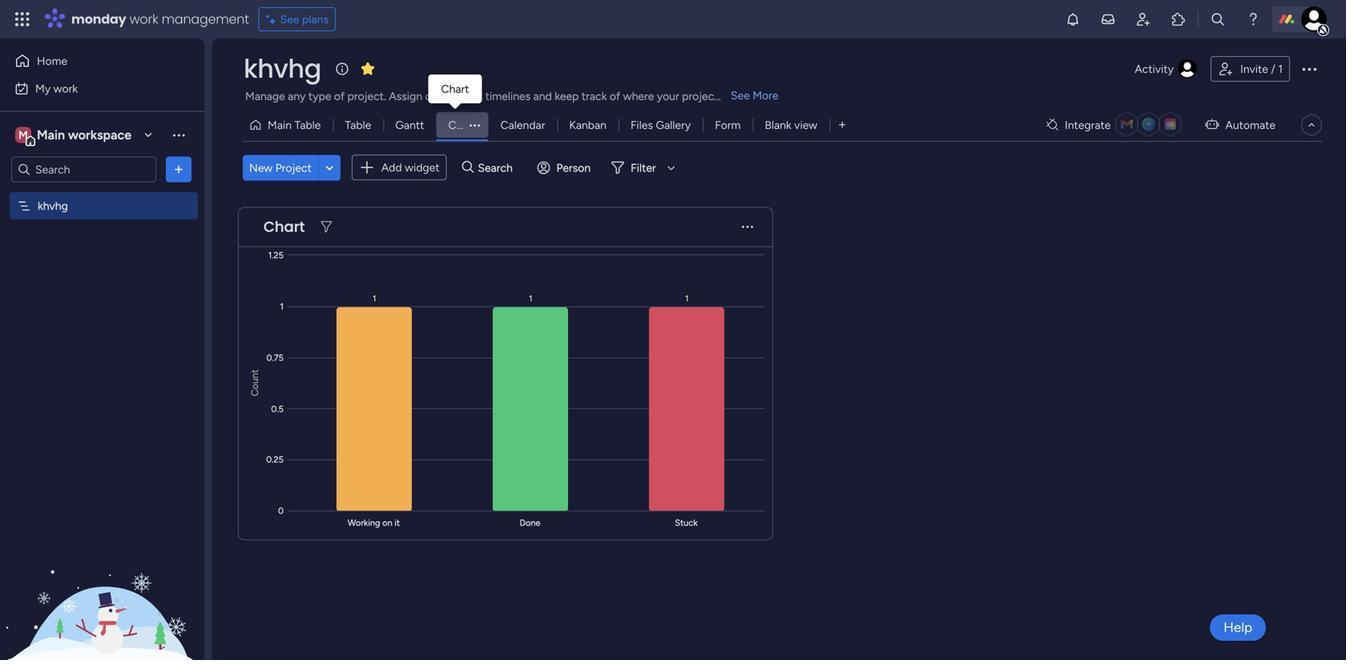 Task type: vqa. For each thing, say whether or not it's contained in the screenshot.
language and region link
no



Task type: describe. For each thing, give the bounding box(es) containing it.
angle down image
[[326, 162, 333, 174]]

1 of from the left
[[334, 89, 345, 103]]

project
[[682, 89, 718, 103]]

see more
[[731, 89, 779, 102]]

workspace selection element
[[15, 125, 134, 146]]

files gallery button
[[619, 112, 703, 138]]

more dots image
[[742, 221, 753, 233]]

workspace
[[68, 127, 131, 143]]

add widget
[[381, 161, 440, 174]]

integrate
[[1065, 118, 1111, 132]]

new project button
[[243, 155, 318, 180]]

and
[[533, 89, 552, 103]]

add widget button
[[352, 155, 447, 180]]

help button
[[1210, 615, 1266, 641]]

main table button
[[243, 112, 333, 138]]

project
[[275, 161, 312, 174]]

add view image
[[839, 119, 846, 131]]

keep
[[555, 89, 579, 103]]

gantt
[[395, 118, 424, 132]]

table button
[[333, 112, 383, 138]]

filter button
[[605, 155, 681, 180]]

my work
[[35, 82, 78, 95]]

blank view
[[765, 118, 817, 132]]

manage any type of project. assign owners, set timelines and keep track of where your project stands.
[[245, 89, 757, 103]]

see for see plans
[[280, 12, 299, 26]]

inbox image
[[1100, 11, 1116, 27]]

form button
[[703, 112, 753, 138]]

blank view button
[[753, 112, 829, 138]]

see more link
[[729, 87, 780, 103]]

person
[[556, 161, 591, 174]]

collapse board header image
[[1305, 119, 1318, 131]]

gantt button
[[383, 112, 436, 138]]

Search in workspace field
[[34, 160, 134, 179]]

0 horizontal spatial options image
[[171, 161, 187, 177]]

chart inside button
[[448, 118, 476, 132]]

see for see more
[[731, 89, 750, 102]]

2 vertical spatial chart
[[264, 217, 305, 237]]

home button
[[10, 48, 172, 74]]

kanban button
[[557, 112, 619, 138]]

help
[[1224, 619, 1252, 636]]

arrow down image
[[662, 158, 681, 177]]

1 horizontal spatial khvhg
[[244, 51, 321, 87]]

home
[[37, 54, 67, 68]]

see plans
[[280, 12, 329, 26]]

invite
[[1240, 62, 1268, 76]]

help image
[[1245, 11, 1261, 27]]

widget
[[405, 161, 440, 174]]

workspace options image
[[171, 127, 187, 143]]

management
[[162, 10, 249, 28]]

monday
[[71, 10, 126, 28]]

notifications image
[[1065, 11, 1081, 27]]

options image inside chart button
[[463, 120, 486, 130]]

manage
[[245, 89, 285, 103]]

main for main table
[[268, 118, 292, 132]]

set
[[467, 89, 483, 103]]

new
[[249, 161, 273, 174]]

search everything image
[[1210, 11, 1226, 27]]

blank
[[765, 118, 791, 132]]

project.
[[347, 89, 386, 103]]

work for monday
[[129, 10, 158, 28]]

Search field
[[474, 156, 522, 179]]

v2 search image
[[462, 159, 474, 177]]

new project
[[249, 161, 312, 174]]

gary orlando image
[[1301, 6, 1327, 32]]

monday work management
[[71, 10, 249, 28]]

chart button
[[436, 112, 488, 138]]

select product image
[[14, 11, 30, 27]]

more
[[753, 89, 779, 102]]

invite / 1 button
[[1211, 56, 1290, 82]]

add
[[381, 161, 402, 174]]



Task type: locate. For each thing, give the bounding box(es) containing it.
khvhg list box
[[0, 189, 204, 436]]

option
[[0, 191, 204, 195]]

automate
[[1225, 118, 1276, 132]]

options image down workspace options image
[[171, 161, 187, 177]]

invite / 1
[[1240, 62, 1283, 76]]

table inside button
[[294, 118, 321, 132]]

1 horizontal spatial work
[[129, 10, 158, 28]]

main inside 'workspace selection' "element"
[[37, 127, 65, 143]]

khvhg field
[[240, 51, 325, 87]]

options image right 1
[[1300, 59, 1319, 79]]

0 vertical spatial see
[[280, 12, 299, 26]]

1 vertical spatial options image
[[463, 120, 486, 130]]

2 table from the left
[[345, 118, 371, 132]]

my
[[35, 82, 51, 95]]

1 vertical spatial work
[[53, 82, 78, 95]]

of
[[334, 89, 345, 103], [610, 89, 620, 103]]

work for my
[[53, 82, 78, 95]]

options image down set
[[463, 120, 486, 130]]

main
[[268, 118, 292, 132], [37, 127, 65, 143]]

invite members image
[[1135, 11, 1151, 27]]

lottie animation image
[[0, 498, 204, 660]]

1
[[1278, 62, 1283, 76]]

owners,
[[425, 89, 464, 103]]

files gallery
[[631, 118, 691, 132]]

0 horizontal spatial khvhg
[[38, 199, 68, 213]]

main workspace
[[37, 127, 131, 143]]

1 horizontal spatial table
[[345, 118, 371, 132]]

2 horizontal spatial options image
[[1300, 59, 1319, 79]]

options image
[[1300, 59, 1319, 79], [463, 120, 486, 130], [171, 161, 187, 177]]

0 vertical spatial chart
[[441, 82, 469, 96]]

main inside button
[[268, 118, 292, 132]]

table down project.
[[345, 118, 371, 132]]

autopilot image
[[1205, 114, 1219, 134]]

main table
[[268, 118, 321, 132]]

m
[[18, 128, 28, 142]]

0 horizontal spatial table
[[294, 118, 321, 132]]

chart down set
[[448, 118, 476, 132]]

lottie animation element
[[0, 498, 204, 660]]

1 vertical spatial chart
[[448, 118, 476, 132]]

track
[[582, 89, 607, 103]]

2 of from the left
[[610, 89, 620, 103]]

1 vertical spatial see
[[731, 89, 750, 102]]

see
[[280, 12, 299, 26], [731, 89, 750, 102]]

dapulse integrations image
[[1046, 119, 1058, 131]]

0 vertical spatial work
[[129, 10, 158, 28]]

see left more
[[731, 89, 750, 102]]

work inside button
[[53, 82, 78, 95]]

activity
[[1135, 62, 1174, 76]]

chart
[[441, 82, 469, 96], [448, 118, 476, 132], [264, 217, 305, 237]]

assign
[[389, 89, 422, 103]]

plans
[[302, 12, 329, 26]]

main right workspace image
[[37, 127, 65, 143]]

my work button
[[10, 76, 172, 101]]

0 horizontal spatial of
[[334, 89, 345, 103]]

main down manage
[[268, 118, 292, 132]]

of right track
[[610, 89, 620, 103]]

/
[[1271, 62, 1275, 76]]

files
[[631, 118, 653, 132]]

1 horizontal spatial of
[[610, 89, 620, 103]]

timelines
[[485, 89, 531, 103]]

kanban
[[569, 118, 606, 132]]

0 horizontal spatial see
[[280, 12, 299, 26]]

your
[[657, 89, 679, 103]]

table
[[294, 118, 321, 132], [345, 118, 371, 132]]

where
[[623, 89, 654, 103]]

view
[[794, 118, 817, 132]]

1 horizontal spatial see
[[731, 89, 750, 102]]

khvhg inside list box
[[38, 199, 68, 213]]

1 vertical spatial khvhg
[[38, 199, 68, 213]]

0 horizontal spatial main
[[37, 127, 65, 143]]

table down any
[[294, 118, 321, 132]]

0 vertical spatial options image
[[1300, 59, 1319, 79]]

apps image
[[1171, 11, 1187, 27]]

calendar
[[500, 118, 545, 132]]

any
[[288, 89, 306, 103]]

chart up chart button
[[441, 82, 469, 96]]

type
[[308, 89, 331, 103]]

0 horizontal spatial work
[[53, 82, 78, 95]]

filter
[[631, 161, 656, 174]]

see left plans
[[280, 12, 299, 26]]

1 table from the left
[[294, 118, 321, 132]]

khvhg down search in workspace field
[[38, 199, 68, 213]]

workspace image
[[15, 126, 31, 144]]

see inside button
[[280, 12, 299, 26]]

v2 funnel image
[[321, 221, 332, 233]]

chart left v2 funnel icon
[[264, 217, 305, 237]]

form
[[715, 118, 741, 132]]

work right monday
[[129, 10, 158, 28]]

of right type
[[334, 89, 345, 103]]

see plans button
[[259, 7, 336, 31]]

work
[[129, 10, 158, 28], [53, 82, 78, 95]]

remove from favorites image
[[360, 60, 376, 77]]

show board description image
[[332, 61, 352, 77]]

work right my
[[53, 82, 78, 95]]

main for main workspace
[[37, 127, 65, 143]]

table inside button
[[345, 118, 371, 132]]

person button
[[531, 155, 600, 180]]

calendar button
[[488, 112, 557, 138]]

2 vertical spatial options image
[[171, 161, 187, 177]]

gallery
[[656, 118, 691, 132]]

khvhg
[[244, 51, 321, 87], [38, 199, 68, 213]]

1 horizontal spatial main
[[268, 118, 292, 132]]

stands.
[[721, 89, 757, 103]]

khvhg up any
[[244, 51, 321, 87]]

activity button
[[1128, 56, 1204, 82]]

1 horizontal spatial options image
[[463, 120, 486, 130]]

0 vertical spatial khvhg
[[244, 51, 321, 87]]



